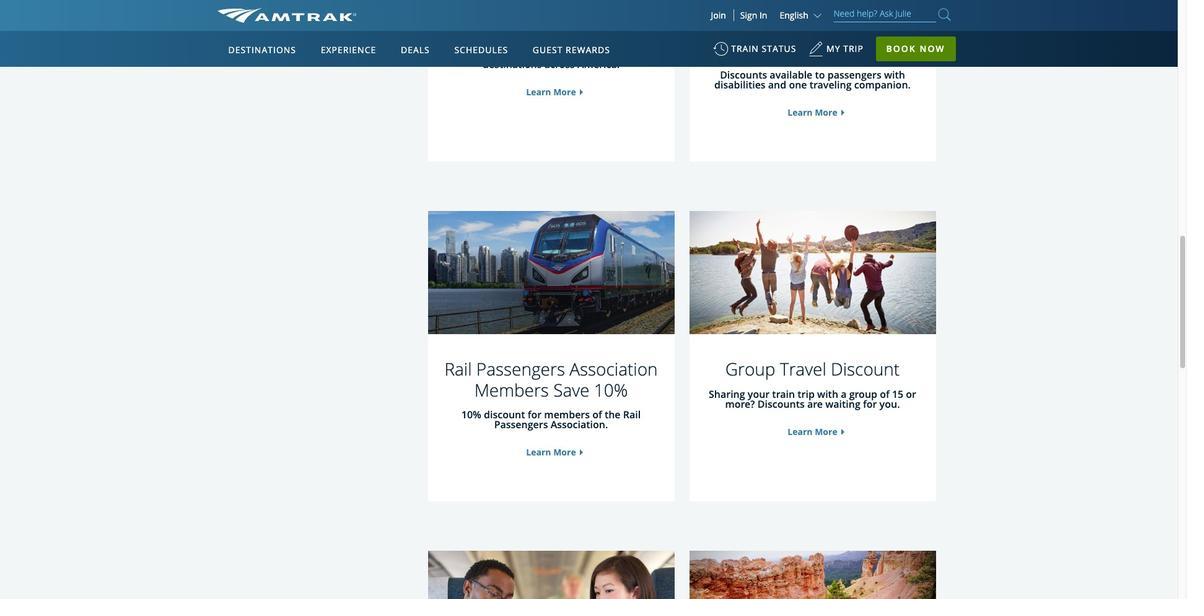 Task type: describe. For each thing, give the bounding box(es) containing it.
now
[[920, 43, 945, 55]]

0 vertical spatial 15%
[[591, 17, 625, 41]]

rail passengers association members save 10%
[[444, 357, 658, 402]]

more for with
[[815, 107, 837, 118]]

10% inside the '10% discount for members of the rail passengers association.'
[[461, 408, 481, 422]]

available
[[770, 68, 812, 82]]

10% inside rail passengers association members save 10%
[[594, 378, 628, 402]]

association.
[[551, 418, 608, 432]]

discounts inside "discounts available to passengers with disabilities and one traveling companion."
[[720, 68, 767, 82]]

companion.
[[854, 78, 911, 92]]

of inside the '10% discount for members of the rail passengers association.'
[[592, 408, 602, 422]]

the
[[605, 408, 621, 422]]

passengers inside rail passengers association members save 10%
[[476, 357, 565, 381]]

passengers with disabilities discounts
[[706, 17, 919, 62]]

train
[[772, 388, 795, 401]]

discounts inside passengers with disabilities discounts
[[774, 38, 851, 62]]

for inside sharing your train trip with a group of 15 or more? discounts are waiting for you.
[[863, 398, 877, 411]]

travel
[[780, 358, 826, 381]]

rewards
[[566, 44, 610, 56]]

rail inside the '10% discount for members of the rail passengers association.'
[[623, 408, 641, 422]]

association
[[570, 357, 658, 381]]

students save 15%
[[477, 17, 625, 41]]

join
[[711, 9, 726, 21]]

more for passengers
[[553, 447, 576, 459]]

disabilities
[[836, 17, 919, 41]]

group
[[725, 358, 775, 381]]

traveling
[[810, 78, 852, 92]]

my trip button
[[809, 37, 864, 68]]

learn more link for passengers
[[526, 447, 576, 459]]

english button
[[780, 9, 824, 21]]

experience
[[321, 44, 376, 56]]

search icon image
[[938, 6, 951, 23]]

to inside students 17 - 24 save 15% to top destinations across america.
[[599, 48, 609, 61]]

amtrak image
[[217, 8, 356, 23]]

learn more for save
[[526, 86, 576, 98]]

and
[[768, 78, 786, 92]]

passengers
[[828, 68, 881, 82]]

for inside the '10% discount for members of the rail passengers association.'
[[528, 408, 542, 422]]

trip
[[798, 388, 815, 401]]

with inside passengers with disabilities discounts
[[799, 17, 832, 41]]

learn more for passengers
[[526, 447, 576, 459]]

24
[[539, 48, 550, 61]]

discount
[[831, 358, 900, 381]]

with for disabilities
[[884, 68, 905, 82]]

learn more for travel
[[788, 426, 837, 438]]

0 vertical spatial save
[[551, 17, 587, 41]]

book
[[886, 43, 916, 55]]

rail inside rail passengers association members save 10%
[[444, 357, 472, 381]]

or
[[906, 388, 916, 401]]

sharing
[[709, 388, 745, 401]]

book now
[[886, 43, 945, 55]]

destinations button
[[223, 33, 301, 68]]

status
[[762, 43, 796, 55]]

sharing your train trip with a group of 15 or more? discounts are waiting for you.
[[709, 388, 916, 411]]

train status
[[731, 43, 796, 55]]

my
[[827, 43, 840, 55]]

discounts inside sharing your train trip with a group of 15 or more? discounts are waiting for you.
[[758, 398, 805, 411]]

more?
[[725, 398, 755, 411]]

more for save
[[553, 86, 576, 98]]

learn more link for save
[[526, 86, 576, 98]]

experience button
[[316, 33, 381, 68]]

disabilities
[[714, 78, 766, 92]]

deals button
[[396, 33, 435, 68]]

save inside rail passengers association members save 10%
[[553, 378, 590, 402]]

10% discount for members of the rail passengers association.
[[461, 408, 641, 432]]



Task type: vqa. For each thing, say whether or not it's contained in the screenshot.
the middle Program,
no



Task type: locate. For each thing, give the bounding box(es) containing it.
learn for passengers
[[526, 447, 551, 459]]

students inside students 17 - 24 save 15% to top destinations across america.
[[474, 48, 517, 61]]

in
[[760, 9, 767, 21]]

to
[[599, 48, 609, 61], [815, 68, 825, 82]]

learn for travel
[[788, 426, 813, 438]]

top
[[612, 48, 628, 61]]

learn more down the '10% discount for members of the rail passengers association.'
[[526, 447, 576, 459]]

0 vertical spatial to
[[599, 48, 609, 61]]

learn more link down one
[[788, 107, 837, 118]]

more
[[553, 86, 576, 98], [815, 107, 837, 118], [815, 426, 837, 438], [553, 447, 576, 459]]

0 horizontal spatial 10%
[[461, 408, 481, 422]]

discount
[[484, 408, 525, 422]]

learn more for with
[[788, 107, 837, 118]]

learn down one
[[788, 107, 813, 118]]

learn more link down the '10% discount for members of the rail passengers association.'
[[526, 447, 576, 459]]

0 horizontal spatial of
[[592, 408, 602, 422]]

0 vertical spatial of
[[880, 388, 890, 401]]

1 vertical spatial students
[[474, 48, 517, 61]]

with inside sharing your train trip with a group of 15 or more? discounts are waiting for you.
[[817, 388, 838, 401]]

america.
[[577, 57, 620, 71]]

learn down the '10% discount for members of the rail passengers association.'
[[526, 447, 551, 459]]

to left top
[[599, 48, 609, 61]]

banner containing join
[[0, 0, 1178, 286]]

learn more link
[[526, 86, 576, 98], [788, 107, 837, 118], [788, 426, 837, 438], [526, 447, 576, 459]]

1 horizontal spatial for
[[863, 398, 877, 411]]

with for discount
[[817, 388, 838, 401]]

Please enter your search item search field
[[834, 6, 936, 22]]

rail
[[444, 357, 472, 381], [623, 408, 641, 422]]

students up 17
[[477, 17, 546, 41]]

15% up top
[[591, 17, 625, 41]]

to inside "discounts available to passengers with disabilities and one traveling companion."
[[815, 68, 825, 82]]

1 vertical spatial passengers
[[476, 357, 565, 381]]

-
[[533, 48, 536, 61]]

my trip
[[827, 43, 864, 55]]

learn for save
[[526, 86, 551, 98]]

schedules
[[454, 44, 508, 56]]

application
[[263, 103, 561, 277]]

sign
[[740, 9, 757, 21]]

0 vertical spatial with
[[799, 17, 832, 41]]

1 vertical spatial rail
[[623, 408, 641, 422]]

2 vertical spatial with
[[817, 388, 838, 401]]

passengers down members at bottom left
[[494, 418, 548, 432]]

0 vertical spatial 10%
[[594, 378, 628, 402]]

learn more down one
[[788, 107, 837, 118]]

your
[[748, 388, 770, 401]]

application inside "banner"
[[263, 103, 561, 277]]

1 horizontal spatial of
[[880, 388, 890, 401]]

more down association.
[[553, 447, 576, 459]]

15% right save
[[577, 48, 597, 61]]

0 vertical spatial discounts
[[774, 38, 851, 62]]

train
[[731, 43, 759, 55]]

1 vertical spatial of
[[592, 408, 602, 422]]

guest rewards
[[533, 44, 610, 56]]

with
[[799, 17, 832, 41], [884, 68, 905, 82], [817, 388, 838, 401]]

destinations
[[228, 44, 296, 56]]

learn
[[526, 86, 551, 98], [788, 107, 813, 118], [788, 426, 813, 438], [526, 447, 551, 459]]

learn more
[[526, 86, 576, 98], [788, 107, 837, 118], [788, 426, 837, 438], [526, 447, 576, 459]]

for
[[863, 398, 877, 411], [528, 408, 542, 422]]

book now button
[[876, 37, 956, 61]]

deals
[[401, 44, 430, 56]]

students for students save 15%
[[477, 17, 546, 41]]

sign in button
[[740, 9, 767, 21]]

across
[[544, 57, 575, 71]]

1 horizontal spatial to
[[815, 68, 825, 82]]

of left '15'
[[880, 388, 890, 401]]

students left 17
[[474, 48, 517, 61]]

train status link
[[713, 37, 796, 68]]

discounts up "discounts available to passengers with disabilities and one traveling companion."
[[774, 38, 851, 62]]

passengers inside the '10% discount for members of the rail passengers association.'
[[494, 418, 548, 432]]

rail right the
[[623, 408, 641, 422]]

1 horizontal spatial 10%
[[594, 378, 628, 402]]

1 horizontal spatial rail
[[623, 408, 641, 422]]

1 vertical spatial 10%
[[461, 408, 481, 422]]

schedules link
[[449, 31, 513, 67]]

more down are in the right bottom of the page
[[815, 426, 837, 438]]

you.
[[880, 398, 900, 411]]

students for students 17 - 24 save 15% to top destinations across america.
[[474, 48, 517, 61]]

students 17 - 24 save 15% to top destinations across america.
[[474, 48, 628, 71]]

of
[[880, 388, 890, 401], [592, 408, 602, 422]]

learn down are in the right bottom of the page
[[788, 426, 813, 438]]

regions map image
[[263, 103, 561, 277]]

0 horizontal spatial to
[[599, 48, 609, 61]]

0 horizontal spatial for
[[528, 408, 542, 422]]

learn more link down the across
[[526, 86, 576, 98]]

with down book
[[884, 68, 905, 82]]

waiting
[[825, 398, 860, 411]]

15% inside students 17 - 24 save 15% to top destinations across america.
[[577, 48, 597, 61]]

group
[[849, 388, 877, 401]]

discounts
[[774, 38, 851, 62], [720, 68, 767, 82], [758, 398, 805, 411]]

with up my at the right top of the page
[[799, 17, 832, 41]]

for left you.
[[863, 398, 877, 411]]

1 vertical spatial save
[[553, 378, 590, 402]]

learn down the across
[[526, 86, 551, 98]]

discounts available to passengers with disabilities and one traveling companion.
[[714, 68, 911, 92]]

1 vertical spatial 15%
[[577, 48, 597, 61]]

save
[[551, 17, 587, 41], [553, 378, 590, 402]]

more down traveling
[[815, 107, 837, 118]]

group travel discount
[[725, 358, 900, 381]]

trip
[[843, 43, 864, 55]]

2 vertical spatial passengers
[[494, 418, 548, 432]]

0 vertical spatial rail
[[444, 357, 472, 381]]

save
[[553, 48, 574, 61]]

passengers
[[706, 17, 795, 41], [476, 357, 565, 381], [494, 418, 548, 432]]

members
[[474, 378, 549, 402]]

more for travel
[[815, 426, 837, 438]]

10% up the
[[594, 378, 628, 402]]

learn more down are in the right bottom of the page
[[788, 426, 837, 438]]

destinations
[[483, 57, 542, 71]]

for right discount
[[528, 408, 542, 422]]

learn more down the across
[[526, 86, 576, 98]]

discounts left are in the right bottom of the page
[[758, 398, 805, 411]]

rail left members at bottom left
[[444, 357, 472, 381]]

17
[[519, 48, 531, 61]]

10%
[[594, 378, 628, 402], [461, 408, 481, 422]]

more down the across
[[553, 86, 576, 98]]

0 horizontal spatial rail
[[444, 357, 472, 381]]

of left the
[[592, 408, 602, 422]]

with inside "discounts available to passengers with disabilities and one traveling companion."
[[884, 68, 905, 82]]

a
[[841, 388, 847, 401]]

guest
[[533, 44, 563, 56]]

english
[[780, 9, 808, 21]]

with left the a
[[817, 388, 838, 401]]

save up guest rewards
[[551, 17, 587, 41]]

are
[[807, 398, 823, 411]]

sign in
[[740, 9, 767, 21]]

15
[[892, 388, 903, 401]]

learn more link down are in the right bottom of the page
[[788, 426, 837, 438]]

passengers up discount
[[476, 357, 565, 381]]

15%
[[591, 17, 625, 41], [577, 48, 597, 61]]

of inside sharing your train trip with a group of 15 or more? discounts are waiting for you.
[[880, 388, 890, 401]]

banner
[[0, 0, 1178, 286]]

0 vertical spatial students
[[477, 17, 546, 41]]

1 vertical spatial with
[[884, 68, 905, 82]]

members
[[544, 408, 590, 422]]

2 vertical spatial discounts
[[758, 398, 805, 411]]

to right one
[[815, 68, 825, 82]]

discounts down train status link
[[720, 68, 767, 82]]

1 vertical spatial to
[[815, 68, 825, 82]]

10% left discount
[[461, 408, 481, 422]]

learn more link for travel
[[788, 426, 837, 438]]

guest rewards button
[[528, 33, 615, 68]]

learn more link for with
[[788, 107, 837, 118]]

learn for with
[[788, 107, 813, 118]]

join button
[[704, 9, 734, 21]]

a woman reads a book in a private room in bed in a superliner roomette image
[[689, 552, 936, 600]]

students
[[477, 17, 546, 41], [474, 48, 517, 61]]

passengers up train
[[706, 17, 795, 41]]

one
[[789, 78, 807, 92]]

save up members
[[553, 378, 590, 402]]

1 vertical spatial discounts
[[720, 68, 767, 82]]

passengers inside passengers with disabilities discounts
[[706, 17, 795, 41]]

0 vertical spatial passengers
[[706, 17, 795, 41]]



